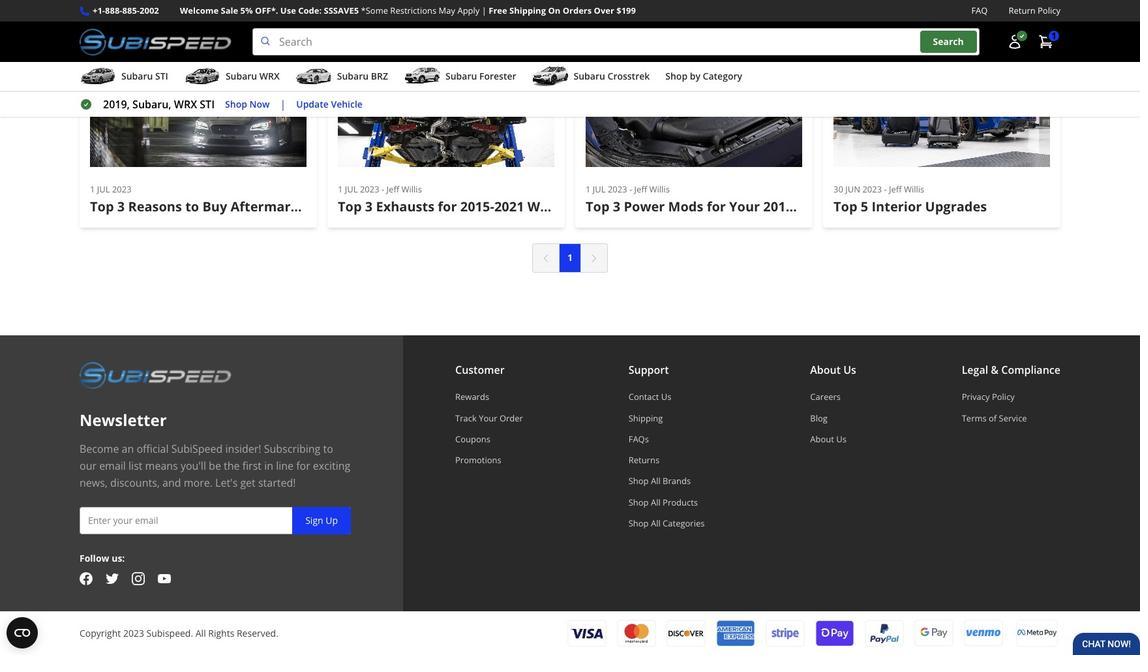 Task type: vqa. For each thing, say whether or not it's contained in the screenshot.
Welcome Sale 5% OFF*. Use Code: SSSAVE5
no



Task type: describe. For each thing, give the bounding box(es) containing it.
metapay image
[[1018, 630, 1057, 637]]

1 button
[[1032, 29, 1061, 55]]

restrictions
[[391, 5, 437, 16]]

legal
[[962, 363, 989, 377]]

privacy policy
[[962, 391, 1015, 403]]

blog link
[[811, 412, 857, 424]]

track
[[456, 412, 477, 424]]

over
[[594, 5, 615, 16]]

coupons
[[456, 433, 491, 445]]

track your order
[[456, 412, 523, 424]]

shop now
[[225, 98, 270, 110]]

vehicle
[[331, 98, 363, 110]]

return
[[1009, 5, 1036, 16]]

returns
[[629, 454, 660, 466]]

1 for top 3 reasons to buy aftermarket lighting for your subaru
[[90, 183, 95, 195]]

subaru brz
[[337, 70, 388, 82]]

policy for privacy policy
[[993, 391, 1015, 403]]

terms of service link
[[962, 412, 1061, 424]]

all for brands
[[651, 475, 661, 487]]

privacy policy link
[[962, 391, 1061, 403]]

follow us:
[[80, 552, 125, 565]]

copyright 2023 subispeed. all rights reserved.
[[80, 627, 279, 639]]

venmo image
[[965, 619, 1004, 648]]

jul for top 3 exhausts for 2015-2021 wrx/sti
[[345, 183, 358, 195]]

use
[[281, 5, 296, 16]]

top for top 3 power mods for your 2015+ wrx for under $500
[[586, 198, 610, 215]]

+1-
[[93, 5, 105, 16]]

discounts,
[[110, 476, 160, 490]]

contact us
[[629, 391, 672, 403]]

twitter logo image
[[106, 572, 119, 585]]

products
[[663, 496, 698, 508]]

2021
[[495, 198, 524, 215]]

1 about us from the top
[[811, 363, 857, 377]]

2 about us from the top
[[811, 433, 847, 445]]

0 vertical spatial us
[[844, 363, 857, 377]]

shop for shop by category
[[666, 70, 688, 82]]

fallback image - no image provided image for power
[[586, 42, 803, 167]]

1 link
[[559, 244, 581, 273]]

willis for exhausts
[[402, 183, 422, 195]]

brands
[[663, 475, 691, 487]]

interior
[[872, 198, 922, 215]]

2023 for top 5 interior upgrades
[[863, 183, 882, 195]]

subaru,
[[133, 97, 171, 112]]

a subaru brz thumbnail image image
[[295, 67, 332, 86]]

googlepay image
[[915, 619, 954, 648]]

wrx inside the 1 jul 2023 - jeff willis top 3 power mods for your 2015+ wrx for under $500
[[804, 198, 834, 215]]

be
[[209, 459, 221, 473]]

1 jul 2023 - jeff willis top 3 exhausts for 2015-2021 wrx/sti
[[338, 183, 582, 215]]

1 vertical spatial shipping
[[629, 412, 663, 424]]

welcome
[[180, 5, 219, 16]]

to for reasons
[[185, 198, 199, 215]]

insider!
[[225, 442, 261, 456]]

shoppay image
[[816, 619, 855, 648]]

sign up button
[[293, 507, 351, 535]]

1 vertical spatial wrx
[[174, 97, 197, 112]]

all for categories
[[651, 517, 661, 529]]

subaru wrx
[[226, 70, 280, 82]]

2 subispeed logo image from the top
[[80, 362, 232, 389]]

an
[[122, 442, 134, 456]]

terms of service
[[962, 412, 1028, 424]]

started!
[[258, 476, 296, 490]]

1 about from the top
[[811, 363, 841, 377]]

1 jul 2023 - jeff willis top 3 power mods for your 2015+ wrx for under $500
[[586, 183, 934, 215]]

- for power
[[630, 183, 633, 195]]

shop all brands
[[629, 475, 691, 487]]

$500
[[904, 198, 934, 215]]

2023 for top 3 exhausts for 2015-2021 wrx/sti
[[360, 183, 380, 195]]

brz
[[371, 70, 388, 82]]

visa image
[[568, 620, 607, 647]]

shop for shop all brands
[[629, 475, 649, 487]]

for left 5
[[838, 198, 857, 215]]

careers link
[[811, 391, 857, 403]]

willis for interior
[[905, 183, 925, 195]]

faq link
[[972, 4, 988, 18]]

discover image
[[667, 620, 706, 647]]

mastercard image
[[617, 620, 657, 647]]

top for top 3 exhausts for 2015-2021 wrx/sti
[[338, 198, 362, 215]]

stripe image
[[766, 620, 805, 647]]

up
[[326, 515, 338, 527]]

welcome sale 5% off*. use code: sssave5 *some restrictions may apply | free shipping on orders over $199
[[180, 5, 636, 16]]

sale
[[221, 5, 238, 16]]

button image
[[1008, 34, 1023, 50]]

rewards link
[[456, 391, 523, 403]]

exciting
[[313, 459, 351, 473]]

faq
[[972, 5, 988, 16]]

subaru for subaru sti
[[121, 70, 153, 82]]

jeff for power
[[635, 183, 648, 195]]

885-
[[122, 5, 140, 16]]

support
[[629, 363, 669, 377]]

for right mods
[[707, 198, 726, 215]]

official
[[137, 442, 169, 456]]

in
[[264, 459, 273, 473]]

for inside 1 jul 2023 - jeff willis top 3 exhausts for 2015-2021 wrx/sti
[[438, 198, 457, 215]]

contact us link
[[629, 391, 705, 403]]

a subaru wrx thumbnail image image
[[184, 67, 221, 86]]

of
[[989, 412, 997, 424]]

jeff for interior
[[890, 183, 902, 195]]

exhausts
[[376, 198, 435, 215]]

jul for top 3 reasons to buy aftermarket lighting for your subaru
[[97, 183, 110, 195]]

2019,
[[103, 97, 130, 112]]

3 inside 1 jul 2023 top 3 reasons to buy aftermarket lighting for your subaru
[[117, 198, 125, 215]]

return policy link
[[1009, 4, 1061, 18]]

2015+
[[764, 198, 801, 215]]

power
[[624, 198, 665, 215]]

5
[[861, 198, 869, 215]]

fallback image - no image provided image for aftermarket
[[90, 42, 307, 167]]

terms
[[962, 412, 987, 424]]

subispeed.
[[147, 627, 193, 639]]

off*.
[[255, 5, 278, 16]]

amex image
[[717, 620, 756, 647]]

sign up
[[306, 515, 338, 527]]

promotions
[[456, 454, 502, 466]]

jul for top 3 power mods for your 2015+ wrx for under $500
[[593, 183, 606, 195]]

us for about us link
[[837, 433, 847, 445]]

for inside 1 jul 2023 top 3 reasons to buy aftermarket lighting for your subaru
[[372, 198, 391, 215]]

policy for return policy
[[1038, 5, 1061, 16]]

means
[[145, 459, 178, 473]]

aftermarket
[[231, 198, 312, 215]]

update
[[296, 98, 329, 110]]

faqs link
[[629, 433, 705, 445]]

copyright
[[80, 627, 121, 639]]

return policy
[[1009, 5, 1061, 16]]

news,
[[80, 476, 108, 490]]

1 horizontal spatial |
[[482, 5, 487, 16]]

Enter your email text field
[[80, 507, 351, 535]]

2015-
[[461, 198, 495, 215]]

2023 for top 3 reasons to buy aftermarket lighting for your subaru
[[112, 183, 132, 195]]

track your order link
[[456, 412, 523, 424]]

2023 for top 3 power mods for your 2015+ wrx for under $500
[[608, 183, 628, 195]]

shop all products link
[[629, 496, 705, 508]]

contact
[[629, 391, 659, 403]]

30 jun 2023 - jeff willis top 5 interior upgrades
[[834, 183, 988, 215]]

compliance
[[1002, 363, 1061, 377]]

orders
[[563, 5, 592, 16]]

subaru for subaru wrx
[[226, 70, 257, 82]]

open widget image
[[7, 617, 38, 649]]

a subaru sti thumbnail image image
[[80, 67, 116, 86]]

jun
[[846, 183, 861, 195]]



Task type: locate. For each thing, give the bounding box(es) containing it.
2 jeff from the left
[[635, 183, 648, 195]]

shop for shop all products
[[629, 496, 649, 508]]

top inside 1 jul 2023 top 3 reasons to buy aftermarket lighting for your subaru
[[90, 198, 114, 215]]

shop down returns
[[629, 475, 649, 487]]

wrx up the now
[[260, 70, 280, 82]]

all down shop all brands
[[651, 496, 661, 508]]

2023 up power on the right
[[608, 183, 628, 195]]

subaru inside 1 jul 2023 top 3 reasons to buy aftermarket lighting for your subaru
[[428, 198, 475, 215]]

3 top from the left
[[586, 198, 610, 215]]

2 - from the left
[[630, 183, 633, 195]]

2023 up reasons
[[112, 183, 132, 195]]

$199
[[617, 5, 636, 16]]

- inside 30 jun 2023 - jeff willis top 5 interior upgrades
[[885, 183, 887, 195]]

the
[[224, 459, 240, 473]]

jeff up interior
[[890, 183, 902, 195]]

instagram logo image
[[132, 572, 145, 585]]

3 left reasons
[[117, 198, 125, 215]]

upgrades
[[926, 198, 988, 215]]

jeff
[[387, 183, 400, 195], [635, 183, 648, 195], [890, 183, 902, 195]]

you'll
[[181, 459, 206, 473]]

1 jeff from the left
[[387, 183, 400, 195]]

- up power on the right
[[630, 183, 633, 195]]

2 horizontal spatial wrx
[[804, 198, 834, 215]]

1 for top 3 power mods for your 2015+ wrx for under $500
[[586, 183, 591, 195]]

4 top from the left
[[834, 198, 858, 215]]

top right wrx/sti
[[586, 198, 610, 215]]

0 vertical spatial about us
[[811, 363, 857, 377]]

subaru left crosstrek
[[574, 70, 606, 82]]

2002
[[140, 5, 159, 16]]

1 jul from the left
[[97, 183, 110, 195]]

2023 inside the 1 jul 2023 - jeff willis top 3 power mods for your 2015+ wrx for under $500
[[608, 183, 628, 195]]

for right lighting
[[372, 198, 391, 215]]

about down blog
[[811, 433, 835, 445]]

subaru sti
[[121, 70, 168, 82]]

3 - from the left
[[885, 183, 887, 195]]

1 horizontal spatial 3
[[365, 198, 373, 215]]

to left buy
[[185, 198, 199, 215]]

wrx inside dropdown button
[[260, 70, 280, 82]]

1 vertical spatial policy
[[993, 391, 1015, 403]]

1 horizontal spatial shipping
[[629, 412, 663, 424]]

willis inside 1 jul 2023 - jeff willis top 3 exhausts for 2015-2021 wrx/sti
[[402, 183, 422, 195]]

paypal image
[[865, 619, 905, 648]]

1 horizontal spatial jul
[[345, 183, 358, 195]]

&
[[992, 363, 999, 377]]

search button
[[921, 31, 977, 53]]

shipping link
[[629, 412, 705, 424]]

| left free
[[482, 5, 487, 16]]

subaru up shop now on the top left of page
[[226, 70, 257, 82]]

line
[[276, 459, 294, 473]]

0 horizontal spatial wrx
[[174, 97, 197, 112]]

all for products
[[651, 496, 661, 508]]

1 horizontal spatial willis
[[650, 183, 670, 195]]

subaru inside subaru sti dropdown button
[[121, 70, 153, 82]]

1 inside 1 jul 2023 top 3 reasons to buy aftermarket lighting for your subaru
[[90, 183, 95, 195]]

top for top 5 interior upgrades
[[834, 198, 858, 215]]

reserved.
[[237, 627, 279, 639]]

shipping down contact at the bottom of the page
[[629, 412, 663, 424]]

3 left power on the right
[[613, 198, 621, 215]]

your
[[394, 198, 425, 215], [730, 198, 760, 215], [479, 412, 498, 424]]

us down blog link
[[837, 433, 847, 445]]

- up exhausts
[[382, 183, 385, 195]]

subaru for subaru brz
[[337, 70, 369, 82]]

to for subscribing
[[323, 442, 333, 456]]

a subaru crosstrek thumbnail image image
[[532, 67, 569, 86]]

shop now link
[[225, 97, 270, 112]]

your inside 1 jul 2023 top 3 reasons to buy aftermarket lighting for your subaru
[[394, 198, 425, 215]]

1 horizontal spatial to
[[323, 442, 333, 456]]

2023 up lighting
[[360, 183, 380, 195]]

subaru inside subaru crosstrek dropdown button
[[574, 70, 606, 82]]

all left "brands"
[[651, 475, 661, 487]]

willis up $500
[[905, 183, 925, 195]]

2019, subaru, wrx sti
[[103, 97, 215, 112]]

jul inside 1 jul 2023 top 3 reasons to buy aftermarket lighting for your subaru
[[97, 183, 110, 195]]

top inside 1 jul 2023 - jeff willis top 3 exhausts for 2015-2021 wrx/sti
[[338, 198, 362, 215]]

0 horizontal spatial policy
[[993, 391, 1015, 403]]

1 inside the 1 jul 2023 - jeff willis top 3 power mods for your 2015+ wrx for under $500
[[586, 183, 591, 195]]

1 for top 3 exhausts for 2015-2021 wrx/sti
[[338, 183, 343, 195]]

all left rights
[[196, 627, 206, 639]]

subscribing
[[264, 442, 321, 456]]

shop all products
[[629, 496, 698, 508]]

about us down blog link
[[811, 433, 847, 445]]

subaru up subaru,
[[121, 70, 153, 82]]

subaru crosstrek
[[574, 70, 650, 82]]

0 horizontal spatial sti
[[155, 70, 168, 82]]

3 jeff from the left
[[890, 183, 902, 195]]

2 jul from the left
[[345, 183, 358, 195]]

| right the now
[[280, 97, 286, 112]]

shop inside shop by category dropdown button
[[666, 70, 688, 82]]

mods
[[669, 198, 704, 215]]

top down 30
[[834, 198, 858, 215]]

2 horizontal spatial jeff
[[890, 183, 902, 195]]

categories
[[663, 517, 705, 529]]

1 subispeed logo image from the top
[[80, 28, 232, 56]]

list
[[129, 459, 143, 473]]

all down shop all products
[[651, 517, 661, 529]]

service
[[1000, 412, 1028, 424]]

shop down shop all products
[[629, 517, 649, 529]]

for inside become an official subispeed insider! subscribing to our email list means you'll be the first in line for exciting news, discounts, and more. let's get started!
[[296, 459, 310, 473]]

us:
[[112, 552, 125, 565]]

3 jul from the left
[[593, 183, 606, 195]]

order
[[500, 412, 523, 424]]

sign
[[306, 515, 323, 527]]

coupons link
[[456, 433, 523, 445]]

2 vertical spatial us
[[837, 433, 847, 445]]

policy right return
[[1038, 5, 1061, 16]]

jeff up exhausts
[[387, 183, 400, 195]]

your for 2015+
[[730, 198, 760, 215]]

about us up careers link at the bottom of the page
[[811, 363, 857, 377]]

subaru inside subaru brz dropdown button
[[337, 70, 369, 82]]

0 horizontal spatial willis
[[402, 183, 422, 195]]

subaru inside subaru forester dropdown button
[[446, 70, 477, 82]]

2023 up 5
[[863, 183, 882, 195]]

apply
[[458, 5, 480, 16]]

0 horizontal spatial your
[[394, 198, 425, 215]]

shop all categories link
[[629, 517, 705, 529]]

2 horizontal spatial 3
[[613, 198, 621, 215]]

0 vertical spatial sti
[[155, 70, 168, 82]]

to inside 1 jul 2023 top 3 reasons to buy aftermarket lighting for your subaru
[[185, 198, 199, 215]]

subaru left brz in the left of the page
[[337, 70, 369, 82]]

top inside the 1 jul 2023 - jeff willis top 3 power mods for your 2015+ wrx for under $500
[[586, 198, 610, 215]]

1 vertical spatial about
[[811, 433, 835, 445]]

2 horizontal spatial willis
[[905, 183, 925, 195]]

- up under
[[885, 183, 887, 195]]

for
[[372, 198, 391, 215], [438, 198, 457, 215], [707, 198, 726, 215], [838, 198, 857, 215], [296, 459, 310, 473]]

wrx down a subaru wrx thumbnail image
[[174, 97, 197, 112]]

jeff inside 1 jul 2023 - jeff willis top 3 exhausts for 2015-2021 wrx/sti
[[387, 183, 400, 195]]

1 vertical spatial us
[[662, 391, 672, 403]]

subispeed logo image
[[80, 28, 232, 56], [80, 362, 232, 389]]

jeff up power on the right
[[635, 183, 648, 195]]

2 horizontal spatial -
[[885, 183, 887, 195]]

buy
[[203, 198, 227, 215]]

us up shipping 'link'
[[662, 391, 672, 403]]

2023
[[112, 183, 132, 195], [360, 183, 380, 195], [608, 183, 628, 195], [863, 183, 882, 195], [123, 627, 144, 639]]

forester
[[480, 70, 517, 82]]

1 - from the left
[[382, 183, 385, 195]]

search
[[934, 35, 964, 48]]

- inside the 1 jul 2023 - jeff willis top 3 power mods for your 2015+ wrx for under $500
[[630, 183, 633, 195]]

careers
[[811, 391, 841, 403]]

about up 'careers'
[[811, 363, 841, 377]]

1 horizontal spatial -
[[630, 183, 633, 195]]

us up careers link at the bottom of the page
[[844, 363, 857, 377]]

shop down shop all brands
[[629, 496, 649, 508]]

0 horizontal spatial to
[[185, 198, 199, 215]]

1 3 from the left
[[117, 198, 125, 215]]

0 horizontal spatial |
[[280, 97, 286, 112]]

willis inside the 1 jul 2023 - jeff willis top 3 power mods for your 2015+ wrx for under $500
[[650, 183, 670, 195]]

subaru inside 'subaru wrx' dropdown button
[[226, 70, 257, 82]]

2 top from the left
[[338, 198, 362, 215]]

subispeed logo image down 2002
[[80, 28, 232, 56]]

email
[[99, 459, 126, 473]]

jul inside the 1 jul 2023 - jeff willis top 3 power mods for your 2015+ wrx for under $500
[[593, 183, 606, 195]]

wrx down 30
[[804, 198, 834, 215]]

-
[[382, 183, 385, 195], [630, 183, 633, 195], [885, 183, 887, 195]]

subaru
[[121, 70, 153, 82], [226, 70, 257, 82], [337, 70, 369, 82], [446, 70, 477, 82], [574, 70, 606, 82], [428, 198, 475, 215]]

- inside 1 jul 2023 - jeff willis top 3 exhausts for 2015-2021 wrx/sti
[[382, 183, 385, 195]]

shop all brands link
[[629, 475, 705, 487]]

0 vertical spatial shipping
[[510, 5, 546, 16]]

policy
[[1038, 5, 1061, 16], [993, 391, 1015, 403]]

4 fallback image - no image provided image from the left
[[834, 42, 1051, 167]]

1 horizontal spatial jeff
[[635, 183, 648, 195]]

3 inside 1 jul 2023 - jeff willis top 3 exhausts for 2015-2021 wrx/sti
[[365, 198, 373, 215]]

top inside 30 jun 2023 - jeff willis top 5 interior upgrades
[[834, 198, 858, 215]]

shop left the now
[[225, 98, 247, 110]]

shop for shop now
[[225, 98, 247, 110]]

0 horizontal spatial shipping
[[510, 5, 546, 16]]

and
[[163, 476, 181, 490]]

about
[[811, 363, 841, 377], [811, 433, 835, 445]]

to up exciting
[[323, 442, 333, 456]]

top left reasons
[[90, 198, 114, 215]]

your inside the 1 jul 2023 - jeff willis top 3 power mods for your 2015+ wrx for under $500
[[730, 198, 760, 215]]

1 vertical spatial subispeed logo image
[[80, 362, 232, 389]]

facebook logo image
[[80, 572, 93, 585]]

willis up power on the right
[[650, 183, 670, 195]]

sti down a subaru wrx thumbnail image
[[200, 97, 215, 112]]

our
[[80, 459, 97, 473]]

jeff inside 30 jun 2023 - jeff willis top 5 interior upgrades
[[890, 183, 902, 195]]

shop for shop all categories
[[629, 517, 649, 529]]

0 horizontal spatial -
[[382, 183, 385, 195]]

1 vertical spatial sti
[[200, 97, 215, 112]]

5%
[[241, 5, 253, 16]]

subispeed logo image up newsletter
[[80, 362, 232, 389]]

to inside become an official subispeed insider! subscribing to our email list means you'll be the first in line for exciting news, discounts, and more. let's get started!
[[323, 442, 333, 456]]

for left 2015-
[[438, 198, 457, 215]]

policy up terms of service link
[[993, 391, 1015, 403]]

fallback image - no image provided image
[[90, 42, 307, 167], [338, 42, 555, 167], [586, 42, 803, 167], [834, 42, 1051, 167]]

jul inside 1 jul 2023 - jeff willis top 3 exhausts for 2015-2021 wrx/sti
[[345, 183, 358, 195]]

shop left the by
[[666, 70, 688, 82]]

0 vertical spatial policy
[[1038, 5, 1061, 16]]

2 3 from the left
[[365, 198, 373, 215]]

willis for power
[[650, 183, 670, 195]]

1 top from the left
[[90, 198, 114, 215]]

0 vertical spatial to
[[185, 198, 199, 215]]

search input field
[[253, 28, 980, 56]]

0 horizontal spatial jeff
[[387, 183, 400, 195]]

willis
[[402, 183, 422, 195], [650, 183, 670, 195], [905, 183, 925, 195]]

newsletter
[[80, 409, 167, 431]]

privacy
[[962, 391, 990, 403]]

1 vertical spatial |
[[280, 97, 286, 112]]

faqs
[[629, 433, 649, 445]]

2023 right copyright
[[123, 627, 144, 639]]

3 willis from the left
[[905, 183, 925, 195]]

subaru left 2021
[[428, 198, 475, 215]]

1 jul 2023 top 3 reasons to buy aftermarket lighting for your subaru
[[90, 183, 475, 215]]

30
[[834, 183, 844, 195]]

2 horizontal spatial your
[[730, 198, 760, 215]]

subaru left forester
[[446, 70, 477, 82]]

2 fallback image - no image provided image from the left
[[338, 42, 555, 167]]

888-
[[105, 5, 122, 16]]

1 inside 1 jul 2023 - jeff willis top 3 exhausts for 2015-2021 wrx/sti
[[338, 183, 343, 195]]

2 willis from the left
[[650, 183, 670, 195]]

jeff for exhausts
[[387, 183, 400, 195]]

promotions link
[[456, 454, 523, 466]]

2 horizontal spatial jul
[[593, 183, 606, 195]]

sti up 2019, subaru, wrx sti at top
[[155, 70, 168, 82]]

2023 inside 1 jul 2023 - jeff willis top 3 exhausts for 2015-2021 wrx/sti
[[360, 183, 380, 195]]

0 vertical spatial wrx
[[260, 70, 280, 82]]

3 3 from the left
[[613, 198, 621, 215]]

sti inside dropdown button
[[155, 70, 168, 82]]

fallback image - no image provided image for exhausts
[[338, 42, 555, 167]]

+1-888-885-2002
[[93, 5, 159, 16]]

youtube logo image
[[158, 572, 171, 585]]

1 willis from the left
[[402, 183, 422, 195]]

willis up exhausts
[[402, 183, 422, 195]]

subaru for subaru forester
[[446, 70, 477, 82]]

2023 inside 30 jun 2023 - jeff willis top 5 interior upgrades
[[863, 183, 882, 195]]

+1-888-885-2002 link
[[93, 4, 159, 18]]

jeff inside the 1 jul 2023 - jeff willis top 3 power mods for your 2015+ wrx for under $500
[[635, 183, 648, 195]]

2 vertical spatial wrx
[[804, 198, 834, 215]]

become an official subispeed insider! subscribing to our email list means you'll be the first in line for exciting news, discounts, and more. let's get started!
[[80, 442, 351, 490]]

- for exhausts
[[382, 183, 385, 195]]

your for subaru
[[394, 198, 425, 215]]

- for interior
[[885, 183, 887, 195]]

shipping left on
[[510, 5, 546, 16]]

2023 inside 1 jul 2023 top 3 reasons to buy aftermarket lighting for your subaru
[[112, 183, 132, 195]]

legal & compliance
[[962, 363, 1061, 377]]

0 horizontal spatial 3
[[117, 198, 125, 215]]

3 left exhausts
[[365, 198, 373, 215]]

3 for top 3 exhausts for 2015-2021 wrx/sti
[[365, 198, 373, 215]]

1 fallback image - no image provided image from the left
[[90, 42, 307, 167]]

about us link
[[811, 433, 857, 445]]

us for contact us link
[[662, 391, 672, 403]]

lighting
[[316, 198, 369, 215]]

code:
[[298, 5, 322, 16]]

0 vertical spatial |
[[482, 5, 487, 16]]

for right line
[[296, 459, 310, 473]]

1 horizontal spatial policy
[[1038, 5, 1061, 16]]

subaru forester
[[446, 70, 517, 82]]

1 horizontal spatial your
[[479, 412, 498, 424]]

subaru crosstrek button
[[532, 65, 650, 91]]

let's
[[215, 476, 238, 490]]

us
[[844, 363, 857, 377], [662, 391, 672, 403], [837, 433, 847, 445]]

subaru for subaru crosstrek
[[574, 70, 606, 82]]

subaru brz button
[[295, 65, 388, 91]]

0 vertical spatial about
[[811, 363, 841, 377]]

3 fallback image - no image provided image from the left
[[586, 42, 803, 167]]

1 horizontal spatial wrx
[[260, 70, 280, 82]]

become
[[80, 442, 119, 456]]

3 inside the 1 jul 2023 - jeff willis top 3 power mods for your 2015+ wrx for under $500
[[613, 198, 621, 215]]

3 for top 3 power mods for your 2015+ wrx for under $500
[[613, 198, 621, 215]]

crosstrek
[[608, 70, 650, 82]]

1 horizontal spatial sti
[[200, 97, 215, 112]]

customer
[[456, 363, 505, 377]]

category
[[703, 70, 743, 82]]

a subaru forester thumbnail image image
[[404, 67, 441, 86]]

under
[[860, 198, 901, 215]]

1 vertical spatial to
[[323, 442, 333, 456]]

0 vertical spatial subispeed logo image
[[80, 28, 232, 56]]

willis inside 30 jun 2023 - jeff willis top 5 interior upgrades
[[905, 183, 925, 195]]

1 inside button
[[1052, 30, 1057, 42]]

fallback image - no image provided image for interior
[[834, 42, 1051, 167]]

1 vertical spatial about us
[[811, 433, 847, 445]]

0 horizontal spatial jul
[[97, 183, 110, 195]]

2 about from the top
[[811, 433, 835, 445]]

top left exhausts
[[338, 198, 362, 215]]

shop inside shop now link
[[225, 98, 247, 110]]



